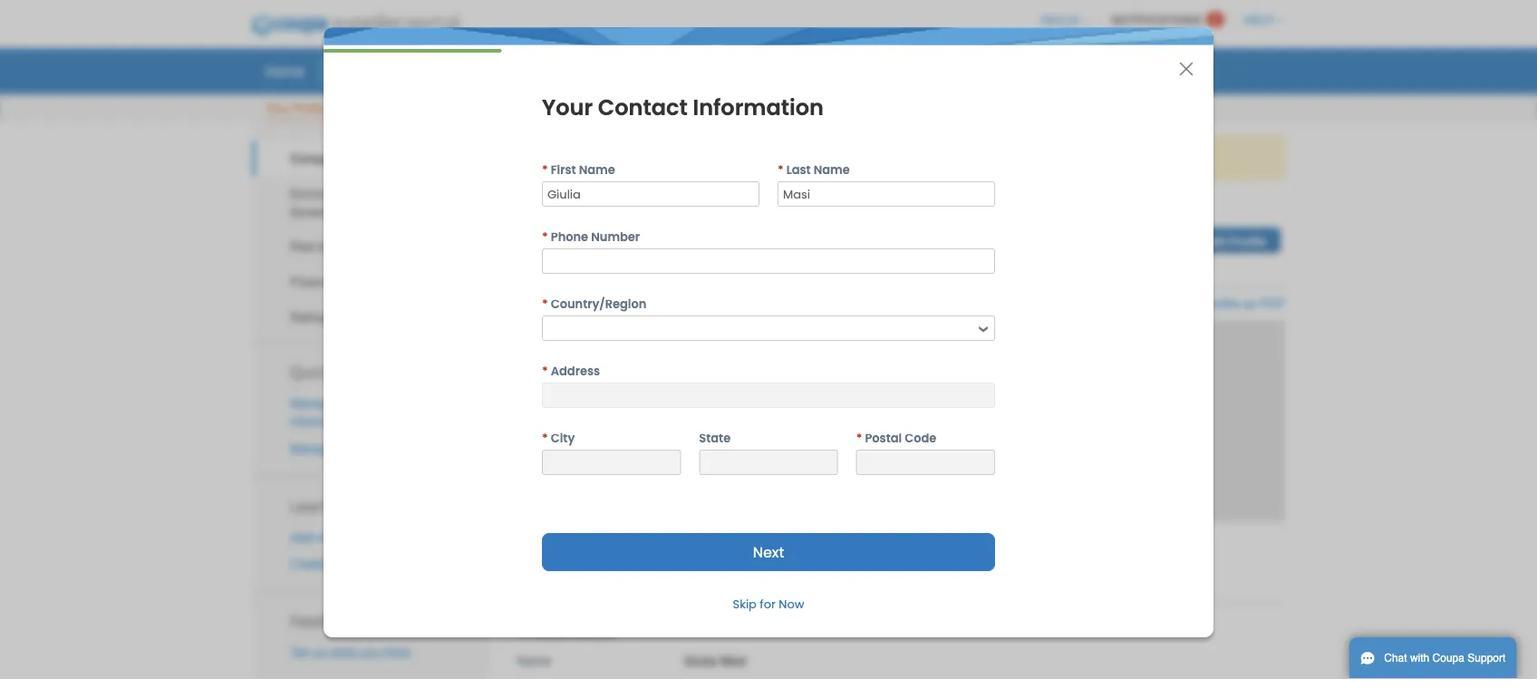 Task type: vqa. For each thing, say whether or not it's contained in the screenshot.
Download Profile as PDF button
yes



Task type: locate. For each thing, give the bounding box(es) containing it.
setup link
[[1159, 57, 1219, 84]]

1 vertical spatial &
[[318, 240, 327, 254]]

0 vertical spatial primary
[[517, 568, 565, 582]]

* left country/region
[[542, 296, 548, 312]]

your inside dialog
[[542, 92, 593, 123]]

address up 'city'
[[551, 363, 600, 379]]

for left items
[[987, 150, 1002, 165]]

* left 'city'
[[542, 430, 548, 446]]

manage payment information link
[[290, 396, 388, 429]]

* up * city
[[542, 363, 548, 379]]

0 vertical spatial contact
[[598, 92, 688, 123]]

your
[[631, 150, 655, 165], [1053, 150, 1077, 165]]

entities
[[370, 441, 410, 456]]

postal
[[865, 430, 902, 446]]

company profile
[[290, 151, 391, 166]]

1 vertical spatial giulia masi
[[684, 653, 747, 668]]

profile link
[[320, 57, 384, 84]]

manage down information
[[290, 441, 336, 456]]

contact for primary
[[568, 625, 615, 639]]

complete your profile to get discovered by coupa buyers that are looking for items in your category. alert
[[517, 135, 1286, 180]]

discovered
[[732, 150, 794, 165]]

your right 'complete'
[[631, 150, 655, 165]]

primary
[[517, 568, 565, 582], [517, 625, 565, 639]]

1 vertical spatial contact
[[568, 625, 615, 639]]

giulia masi down skip
[[684, 653, 747, 668]]

0 vertical spatial masi
[[681, 221, 734, 250]]

contact down primary address
[[568, 625, 615, 639]]

0 vertical spatial giulia
[[609, 221, 674, 250]]

0 horizontal spatial coupa
[[814, 150, 852, 165]]

name right by
[[814, 161, 850, 178]]

for inside 'alert'
[[987, 150, 1002, 165]]

& for references
[[337, 310, 345, 324]]

quick
[[290, 361, 330, 383]]

* left last
[[778, 161, 784, 178]]

progress bar inside your contact information dialog
[[324, 49, 502, 53]]

number
[[591, 229, 640, 245]]

1 horizontal spatial for
[[987, 150, 1002, 165]]

complete
[[573, 150, 627, 165]]

1 vertical spatial for
[[760, 596, 776, 613]]

name
[[579, 161, 615, 178], [814, 161, 850, 178], [517, 653, 551, 668]]

2 horizontal spatial &
[[363, 204, 371, 219]]

masi down to
[[681, 221, 734, 250]]

primary for primary contact
[[517, 625, 565, 639]]

service/time sheets link
[[459, 57, 610, 84]]

1 vertical spatial profile
[[417, 557, 452, 571]]

* for * city
[[542, 430, 548, 446]]

ultimate
[[925, 543, 975, 558]]

& right ratings
[[337, 310, 345, 324]]

city
[[551, 430, 575, 446]]

download profile as pdf button
[[1144, 294, 1286, 313]]

download
[[1144, 296, 1200, 311]]

* left postal
[[857, 430, 863, 446]]

profile for company profile
[[352, 151, 391, 166]]

1 horizontal spatial &
[[337, 310, 345, 324]]

2 horizontal spatial name
[[814, 161, 850, 178]]

0 horizontal spatial profile
[[417, 557, 452, 571]]

name right the first
[[579, 161, 615, 178]]

profile for your profile
[[293, 102, 326, 115]]

1 vertical spatial manage
[[290, 441, 336, 456]]

1 primary from the top
[[517, 568, 565, 582]]

state
[[699, 430, 731, 446]]

0 horizontal spatial your
[[266, 102, 290, 115]]

home link
[[254, 57, 316, 84]]

ratings
[[290, 310, 333, 324]]

address down business
[[568, 568, 618, 582]]

profile right edit
[[1230, 234, 1267, 248]]

your contact information
[[542, 92, 824, 123]]

manage inside manage payment information
[[290, 396, 336, 411]]

0 vertical spatial for
[[987, 150, 1002, 165]]

giulia masi down to
[[609, 221, 734, 250]]

1 horizontal spatial your
[[542, 92, 593, 123]]

& inside "link"
[[337, 310, 345, 324]]

as
[[1243, 296, 1257, 311]]

* left the first
[[542, 161, 548, 178]]

edit
[[1205, 234, 1227, 248]]

more
[[316, 530, 345, 544]]

company
[[290, 151, 348, 166]]

1 vertical spatial address
[[568, 568, 618, 582]]

risk
[[290, 240, 315, 254]]

primary down primary address
[[517, 625, 565, 639]]

information
[[693, 92, 824, 123]]

your down sheets
[[542, 92, 593, 123]]

0 vertical spatial address
[[551, 363, 600, 379]]

None text field
[[542, 181, 760, 207], [778, 181, 996, 207], [542, 248, 996, 274], [544, 316, 972, 340], [544, 384, 994, 407], [542, 181, 760, 207], [778, 181, 996, 207], [542, 248, 996, 274], [544, 316, 972, 340], [544, 384, 994, 407]]

1 vertical spatial giulia
[[684, 653, 717, 668]]

profile up social,
[[352, 151, 391, 166]]

1 horizontal spatial profile
[[659, 150, 693, 165]]

profile left to
[[659, 150, 693, 165]]

payment
[[340, 396, 388, 411]]

are
[[921, 150, 940, 165]]

name for * first name
[[579, 161, 615, 178]]

a
[[332, 557, 339, 571]]

0 vertical spatial coupa
[[814, 150, 852, 165]]

& left diversity
[[363, 204, 371, 219]]

skip for now button
[[719, 589, 819, 619]]

profile right discoverable
[[417, 557, 452, 571]]

0 horizontal spatial your
[[631, 150, 655, 165]]

your right 'in' on the top right of page
[[1053, 150, 1077, 165]]

coupa inside button
[[1433, 652, 1465, 665]]

your for your profile
[[266, 102, 290, 115]]

your contact information dialog
[[324, 27, 1214, 637]]

masi down skip
[[720, 653, 747, 668]]

company profile link
[[252, 141, 490, 176]]

performance
[[345, 275, 417, 289]]

1 horizontal spatial coupa
[[1433, 652, 1465, 665]]

name for * last name
[[814, 161, 850, 178]]

code
[[905, 430, 937, 446]]

0 vertical spatial giulia masi
[[609, 221, 734, 250]]

* left phone
[[542, 229, 548, 245]]

contact inside your contact information dialog
[[598, 92, 688, 123]]

category.
[[1081, 150, 1132, 165]]

phone
[[551, 229, 589, 245]]

coupa right by
[[814, 150, 852, 165]]

0 horizontal spatial &
[[318, 240, 327, 254]]

coupa supplier portal image
[[238, 3, 472, 48]]

1 horizontal spatial your
[[1053, 150, 1077, 165]]

add more customers link
[[290, 530, 407, 544]]

address inside your contact information dialog
[[551, 363, 600, 379]]

0 horizontal spatial giulia
[[609, 221, 674, 250]]

primary inside the giulia masi banner
[[517, 568, 565, 582]]

setup
[[1170, 61, 1207, 80]]

looking
[[943, 150, 984, 165]]

giulia masi
[[609, 221, 734, 250], [684, 653, 747, 668]]

address for primary address
[[568, 568, 618, 582]]

manage up information
[[290, 396, 336, 411]]

address for * address
[[551, 363, 600, 379]]

address inside the giulia masi banner
[[568, 568, 618, 582]]

parent
[[979, 543, 1018, 558]]

0 vertical spatial &
[[363, 204, 371, 219]]

customers
[[349, 530, 407, 544]]

& right risk
[[318, 240, 327, 254]]

&
[[363, 204, 371, 219], [318, 240, 327, 254], [337, 310, 345, 324]]

profile left as
[[1204, 296, 1240, 311]]

profile down home link
[[293, 102, 326, 115]]

1 vertical spatial primary
[[517, 625, 565, 639]]

for
[[987, 150, 1002, 165], [760, 596, 776, 613]]

center
[[356, 495, 404, 516]]

contact up 'complete'
[[598, 92, 688, 123]]

is
[[911, 543, 922, 558]]

0 vertical spatial manage
[[290, 396, 336, 411]]

& inside environmental, social, governance & diversity
[[363, 204, 371, 219]]

contact
[[598, 92, 688, 123], [568, 625, 615, 639]]

State text field
[[699, 450, 838, 475]]

chat with coupa support button
[[1350, 637, 1517, 679]]

1 vertical spatial coupa
[[1433, 652, 1465, 665]]

1 manage from the top
[[290, 396, 336, 411]]

your down home link
[[266, 102, 290, 115]]

2 manage from the top
[[290, 441, 336, 456]]

primary down doing
[[517, 568, 565, 582]]

create a discoverable profile link
[[290, 557, 452, 571]]

environmental, social, governance & diversity
[[290, 186, 424, 219]]

0 horizontal spatial for
[[760, 596, 776, 613]]

progress bar
[[324, 49, 502, 53]]

name down primary contact
[[517, 653, 551, 668]]

& for compliance
[[318, 240, 327, 254]]

1 your from the left
[[631, 150, 655, 165]]

coupa right with
[[1433, 652, 1465, 665]]

address
[[551, 363, 600, 379], [568, 568, 618, 582]]

None text field
[[542, 450, 681, 475], [857, 450, 996, 475], [542, 450, 681, 475], [857, 450, 996, 475]]

masi
[[681, 221, 734, 250], [720, 653, 747, 668]]

1 horizontal spatial name
[[579, 161, 615, 178]]

1 vertical spatial masi
[[720, 653, 747, 668]]

progress
[[1035, 207, 1086, 221]]

profile
[[331, 61, 373, 80], [293, 102, 326, 115], [352, 151, 391, 166], [995, 207, 1031, 221], [1230, 234, 1267, 248], [1204, 296, 1240, 311]]

giulia masi inside banner
[[609, 221, 734, 250]]

profile inside button
[[1204, 296, 1240, 311]]

discoverable
[[342, 557, 414, 571]]

2 primary from the top
[[517, 625, 565, 639]]

coupa
[[814, 150, 852, 165], [1433, 652, 1465, 665]]

orders
[[400, 61, 444, 80]]

links
[[335, 361, 371, 383]]

2 vertical spatial &
[[337, 310, 345, 324]]

for right skip
[[760, 596, 776, 613]]

0 vertical spatial profile
[[659, 150, 693, 165]]



Task type: describe. For each thing, give the bounding box(es) containing it.
2 your from the left
[[1053, 150, 1077, 165]]

manage for manage legal entities
[[290, 441, 336, 456]]

giulia masi banner
[[511, 199, 1305, 604]]

buyers
[[855, 150, 893, 165]]

diversity
[[375, 204, 424, 219]]

first
[[551, 161, 576, 178]]

ratings & references
[[290, 310, 414, 324]]

items
[[1005, 150, 1036, 165]]

* for * postal code
[[857, 430, 863, 446]]

add more customers
[[290, 530, 407, 544]]

country/region
[[551, 296, 647, 312]]

environmental,
[[290, 186, 375, 201]]

for inside button
[[760, 596, 776, 613]]

as
[[617, 543, 633, 558]]

background image
[[517, 320, 1286, 522]]

profile for edit profile
[[1230, 234, 1267, 248]]

get
[[711, 150, 729, 165]]

profile left progress
[[995, 207, 1031, 221]]

support
[[1468, 652, 1506, 665]]

your profile
[[266, 102, 326, 115]]

create a discoverable profile
[[290, 557, 452, 571]]

manage payment information
[[290, 396, 388, 429]]

next button
[[542, 533, 996, 571]]

complete your profile to get discovered by coupa buyers that are looking for items in your category.
[[573, 150, 1132, 165]]

learning
[[290, 495, 352, 516]]

social,
[[378, 186, 416, 201]]

feedback
[[290, 611, 358, 632]]

1 horizontal spatial giulia
[[684, 653, 717, 668]]

skip for now
[[733, 596, 805, 613]]

ratings & references link
[[252, 299, 490, 334]]

edit profile
[[1205, 234, 1267, 248]]

skip
[[733, 596, 757, 613]]

giulia inside banner
[[609, 221, 674, 250]]

coupa inside 'alert'
[[814, 150, 852, 165]]

is ultimate parent
[[911, 543, 1018, 558]]

business
[[557, 543, 613, 558]]

profile down 'coupa supplier portal' image
[[331, 61, 373, 80]]

edit profile link
[[1191, 227, 1281, 253]]

masi inside banner
[[681, 221, 734, 250]]

now
[[779, 596, 805, 613]]

* last name
[[778, 161, 850, 178]]

contact for your
[[598, 92, 688, 123]]

information
[[290, 415, 353, 429]]

sheets
[[556, 61, 598, 80]]

* for * country/region
[[542, 296, 548, 312]]

profile progress
[[995, 207, 1086, 221]]

service/time
[[471, 61, 552, 80]]

legal
[[340, 441, 366, 456]]

tell us what you think
[[290, 645, 411, 660]]

orders link
[[388, 57, 456, 84]]

financial performance
[[290, 275, 417, 289]]

financial
[[290, 275, 341, 289]]

manage legal entities
[[290, 441, 410, 456]]

doing
[[517, 543, 553, 558]]

add
[[290, 530, 313, 544]]

compliance
[[330, 240, 397, 254]]

* first name
[[542, 161, 615, 178]]

to
[[697, 150, 708, 165]]

* for * first name
[[542, 161, 548, 178]]

doing business as
[[517, 543, 633, 558]]

tell us what you think button
[[290, 644, 411, 662]]

pdf
[[1260, 296, 1286, 311]]

* for * address
[[542, 363, 548, 379]]

profile inside 'alert'
[[659, 150, 693, 165]]

* for * phone number
[[542, 229, 548, 245]]

by
[[797, 150, 811, 165]]

chat with coupa support
[[1385, 652, 1506, 665]]

learning center
[[290, 495, 404, 516]]

* country/region
[[542, 296, 647, 312]]

primary contact
[[517, 625, 615, 639]]

last
[[787, 161, 811, 178]]

what
[[330, 645, 357, 660]]

that
[[897, 150, 918, 165]]

you
[[360, 645, 380, 660]]

us
[[313, 645, 326, 660]]

create
[[290, 557, 328, 571]]

manage for manage payment information
[[290, 396, 336, 411]]

primary address
[[517, 568, 618, 582]]

your for your contact information
[[542, 92, 593, 123]]

download profile as pdf
[[1144, 296, 1286, 311]]

environmental, social, governance & diversity link
[[252, 176, 490, 229]]

* for * last name
[[778, 161, 784, 178]]

your profile link
[[265, 97, 327, 121]]

home
[[266, 61, 304, 80]]

giulia masi image
[[517, 199, 590, 274]]

tell
[[290, 645, 309, 660]]

quick links
[[290, 361, 371, 383]]

with
[[1411, 652, 1430, 665]]

profile for download profile as pdf
[[1204, 296, 1240, 311]]

references
[[349, 310, 414, 324]]

in
[[1039, 150, 1049, 165]]

primary for primary address
[[517, 568, 565, 582]]

governance
[[290, 204, 359, 219]]

* address
[[542, 363, 600, 379]]

0 horizontal spatial name
[[517, 653, 551, 668]]

* postal code
[[857, 430, 937, 446]]

chat
[[1385, 652, 1408, 665]]

think
[[384, 645, 411, 660]]

close image
[[1180, 62, 1194, 76]]

financial performance link
[[252, 264, 490, 299]]

* phone number
[[542, 229, 640, 245]]



